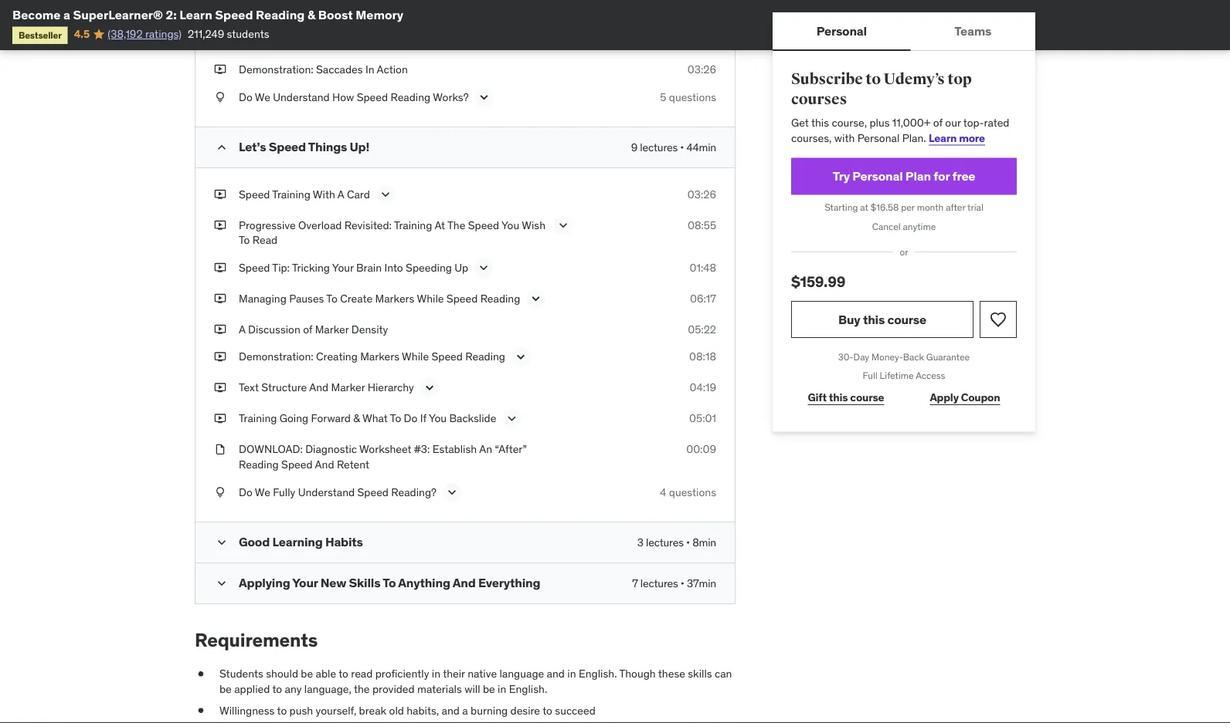 Task type: describe. For each thing, give the bounding box(es) containing it.
(38,192
[[108, 27, 143, 41]]

everything
[[478, 575, 540, 591]]

7
[[632, 577, 638, 591]]

show lecture description image for speed tip: tricking your brain into speeding up
[[476, 260, 492, 276]]

backslide
[[449, 412, 496, 426]]

01:48
[[690, 261, 716, 275]]

and right anything
[[453, 575, 476, 591]]

0 horizontal spatial be
[[219, 683, 232, 697]]

what
[[362, 412, 388, 426]]

1 vertical spatial lectures
[[646, 536, 684, 550]]

this for gift
[[829, 391, 848, 405]]

0 vertical spatial training
[[272, 187, 310, 201]]

do for do we understand how speed reading works?
[[239, 90, 252, 104]]

become a superlearner® 2: learn speed reading & boost memory
[[12, 7, 403, 22]]

speed down 'in'
[[357, 90, 388, 104]]

1 vertical spatial you
[[429, 412, 447, 426]]

2 horizontal spatial be
[[483, 683, 495, 697]]

2:
[[166, 7, 177, 22]]

managing
[[239, 292, 286, 306]]

2 vertical spatial personal
[[852, 168, 903, 184]]

0 vertical spatial a
[[63, 7, 70, 22]]

xsmall image for do we understand how speed reading works?
[[214, 89, 226, 105]]

speed up backslide
[[431, 350, 463, 364]]

apply coupon button
[[913, 383, 1017, 414]]

of inside get this course, plus 11,000+ of our top-rated courses, with personal plan.
[[933, 116, 943, 130]]

xsmall image for speed tip: tricking your brain into speeding up
[[214, 260, 226, 276]]

3 lectures • 8min
[[637, 536, 716, 550]]

1 vertical spatial understand
[[298, 485, 355, 499]]

speed down up
[[446, 292, 478, 306]]

applied
[[234, 683, 270, 697]]

using saccades across various devices and media
[[239, 1, 484, 14]]

05:22
[[688, 323, 716, 336]]

discussion
[[248, 323, 300, 336]]

month
[[917, 202, 944, 214]]

0 vertical spatial &
[[307, 7, 315, 22]]

xsmall image for training going forward & what to do if you backslide
[[214, 412, 226, 427]]

personal inside button
[[816, 23, 867, 39]]

wishlist image
[[989, 311, 1008, 329]]

try personal plan for free
[[833, 168, 975, 184]]

guarantee
[[926, 351, 970, 363]]

subscribe to udemy's top courses
[[791, 70, 972, 109]]

at
[[435, 218, 445, 232]]

buy this course button
[[791, 301, 974, 338]]

for
[[934, 168, 950, 184]]

download:
[[239, 443, 303, 457]]

across
[[318, 1, 351, 14]]

habits
[[325, 535, 363, 550]]

language
[[500, 668, 544, 682]]

and inside download: diagnostic worksheet #3: establish an "after" reading speed and retent
[[315, 458, 334, 472]]

if
[[420, 412, 427, 426]]

starting at $16.58 per month after trial cancel anytime
[[825, 202, 983, 233]]

tip:
[[272, 261, 290, 275]]

show lecture description image for do we understand how speed reading works?
[[476, 89, 492, 105]]

per
[[901, 202, 915, 214]]

2 horizontal spatial in
[[567, 668, 576, 682]]

marker for density
[[315, 323, 349, 336]]

1 vertical spatial &
[[353, 412, 360, 426]]

we for fully
[[255, 485, 270, 499]]

the
[[447, 218, 465, 232]]

learn more link
[[929, 131, 985, 145]]

buy
[[838, 312, 860, 327]]

structure
[[261, 381, 307, 395]]

will
[[465, 683, 480, 697]]

speed left tip:
[[239, 261, 270, 275]]

training inside progressive overload revisited: training at the speed you wish to read
[[394, 218, 432, 232]]

final
[[239, 31, 262, 45]]

get
[[791, 116, 809, 130]]

yourself,
[[316, 704, 356, 718]]

0 vertical spatial while
[[417, 292, 444, 306]]

willingness
[[219, 704, 275, 718]]

1 horizontal spatial a
[[338, 187, 344, 201]]

try personal plan for free link
[[791, 158, 1017, 195]]

08:55
[[688, 218, 716, 232]]

worksheet
[[359, 443, 412, 457]]

back
[[903, 351, 924, 363]]

do we understand how speed reading works?
[[239, 90, 469, 104]]

anytime
[[903, 221, 936, 233]]

we for understand
[[255, 90, 270, 104]]

1 horizontal spatial be
[[301, 668, 313, 682]]

demonstration: creating markers while speed reading
[[239, 350, 505, 364]]

lectures for skills
[[640, 577, 678, 591]]

demonstration: for demonstration: creating markers while speed reading
[[239, 350, 313, 364]]

1 vertical spatial do
[[404, 412, 418, 426]]

(38,192 ratings)
[[108, 27, 182, 41]]

overload
[[298, 218, 342, 232]]

ratings)
[[145, 27, 182, 41]]

show lecture description image for training going forward & what to do if you backslide
[[504, 412, 520, 427]]

an
[[479, 443, 492, 457]]

with
[[834, 131, 855, 145]]

creating
[[316, 350, 358, 364]]

speed tip: tricking your brain into speeding up
[[239, 261, 468, 275]]

habits,
[[407, 704, 439, 718]]

their
[[443, 668, 465, 682]]

tab list containing personal
[[773, 12, 1035, 51]]

do for do we fully understand speed reading?
[[239, 485, 252, 499]]

4 questions
[[660, 485, 716, 499]]

show lecture description image for text structure and marker hierarchy
[[422, 381, 437, 396]]

card
[[347, 187, 370, 201]]

good
[[239, 535, 270, 550]]

and left media
[[432, 1, 452, 14]]

any
[[285, 683, 302, 697]]

try
[[833, 168, 850, 184]]

1 vertical spatial while
[[402, 350, 429, 364]]

saccades for across
[[269, 1, 316, 14]]

speed up progressive
[[239, 187, 270, 201]]

plus
[[870, 116, 890, 130]]

small image for let's
[[214, 140, 229, 155]]

brain
[[356, 261, 382, 275]]

0 vertical spatial markers
[[375, 292, 414, 306]]

read
[[253, 233, 278, 247]]

revisited:
[[344, 218, 392, 232]]

1 horizontal spatial in
[[498, 683, 506, 697]]

small image
[[214, 576, 229, 592]]

show lecture description image for demonstration: creating markers while speed reading
[[513, 350, 528, 365]]

superlearner®
[[73, 7, 163, 22]]

udemy's
[[884, 70, 945, 89]]

plan
[[905, 168, 931, 184]]

demonstration: for demonstration: saccades in action
[[239, 62, 313, 76]]

speed up 211,249 students
[[215, 7, 253, 22]]

retent
[[337, 458, 369, 472]]

going
[[280, 412, 308, 426]]

succeed
[[555, 704, 596, 718]]

progressive
[[239, 218, 296, 232]]

access
[[916, 370, 945, 382]]

and inside students should be able to read proficiently in their native language and in english. though these skills can be applied to any language, the provided materials will be in english.
[[547, 668, 565, 682]]

questions for 5 questions
[[669, 90, 716, 104]]

course,
[[832, 116, 867, 130]]

able
[[316, 668, 336, 682]]

this for buy
[[863, 312, 885, 327]]

show lecture description image for progressive overload revisited: training at the speed you wish to read
[[556, 218, 571, 233]]

devices
[[392, 1, 430, 14]]

9 lectures • 44min
[[631, 140, 716, 154]]

to right desire at the left bottom
[[543, 704, 552, 718]]



Task type: vqa. For each thing, say whether or not it's contained in the screenshot.
1
no



Task type: locate. For each thing, give the bounding box(es) containing it.
become
[[12, 7, 61, 22]]

2 demonstration: from the top
[[239, 350, 313, 364]]

a right with
[[338, 187, 344, 201]]

1 03:26 from the top
[[687, 62, 716, 76]]

0 vertical spatial and
[[547, 668, 565, 682]]

while up "hierarchy"
[[402, 350, 429, 364]]

forward
[[311, 412, 351, 426]]

0 vertical spatial learn
[[179, 7, 212, 22]]

get this course, plus 11,000+ of our top-rated courses, with personal plan.
[[791, 116, 1009, 145]]

questions right 4
[[669, 485, 716, 499]]

xsmall image for managing pauses to create markers while speed reading
[[214, 291, 226, 306]]

to
[[866, 70, 881, 89], [339, 668, 348, 682], [272, 683, 282, 697], [277, 704, 287, 718], [543, 704, 552, 718]]

markers down into
[[375, 292, 414, 306]]

full
[[863, 370, 878, 382]]

and
[[547, 668, 565, 682], [442, 704, 460, 718]]

1 horizontal spatial &
[[353, 412, 360, 426]]

to right able
[[339, 668, 348, 682]]

personal
[[816, 23, 867, 39], [857, 131, 900, 145], [852, 168, 903, 184]]

0 horizontal spatial of
[[303, 323, 312, 336]]

course inside button
[[887, 312, 926, 327]]

english. left though
[[579, 668, 617, 682]]

lectures right 3
[[646, 536, 684, 550]]

1 vertical spatial course
[[850, 391, 884, 405]]

1 vertical spatial of
[[303, 323, 312, 336]]

understand
[[273, 90, 330, 104], [298, 485, 355, 499]]

materials
[[417, 683, 462, 697]]

• left 44min at the top right of the page
[[680, 140, 684, 154]]

hierarchy
[[368, 381, 414, 395]]

requirements
[[195, 629, 318, 652]]

or
[[900, 246, 908, 258]]

good learning habits
[[239, 535, 363, 550]]

in up succeed
[[567, 668, 576, 682]]

0 vertical spatial understand
[[273, 90, 330, 104]]

students should be able to read proficiently in their native language and in english. though these skills can be applied to any language, the provided materials will be in english.
[[219, 668, 732, 697]]

understand down demonstration: saccades in action
[[273, 90, 330, 104]]

xsmall image for speed training with a card
[[214, 187, 226, 202]]

download: diagnostic worksheet #3: establish an "after" reading speed and retent
[[239, 443, 527, 472]]

a right become
[[63, 7, 70, 22]]

• left 8min
[[686, 536, 690, 550]]

1 vertical spatial saccades
[[329, 31, 376, 45]]

$159.99
[[791, 272, 845, 291]]

and right language
[[547, 668, 565, 682]]

37min
[[687, 577, 716, 591]]

managing pauses to create markers while speed reading
[[239, 292, 520, 306]]

0 vertical spatial small image
[[214, 140, 229, 155]]

1 horizontal spatial learn
[[929, 131, 957, 145]]

tricking
[[292, 261, 330, 275]]

& left what
[[353, 412, 360, 426]]

small image left let's
[[214, 140, 229, 155]]

speed down retent
[[357, 485, 389, 499]]

show lecture description image
[[476, 89, 492, 105], [378, 187, 393, 202], [476, 260, 492, 276], [513, 350, 528, 365], [444, 485, 460, 501]]

to down should
[[272, 683, 282, 697]]

2 we from the top
[[255, 485, 270, 499]]

00:09
[[686, 443, 716, 457]]

1 vertical spatial •
[[686, 536, 690, 550]]

personal down plus
[[857, 131, 900, 145]]

reading?
[[391, 485, 437, 499]]

personal up $16.58
[[852, 168, 903, 184]]

your left brain
[[332, 261, 354, 275]]

1 vertical spatial we
[[255, 485, 270, 499]]

0 horizontal spatial and
[[442, 704, 460, 718]]

to left read
[[239, 233, 250, 247]]

you right the if
[[429, 412, 447, 426]]

at
[[860, 202, 868, 214]]

this inside button
[[863, 312, 885, 327]]

in up burning at the bottom of page
[[498, 683, 506, 697]]

lectures
[[640, 140, 678, 154], [646, 536, 684, 550], [640, 577, 678, 591]]

training
[[272, 187, 310, 201], [394, 218, 432, 232], [239, 412, 277, 426]]

create
[[340, 292, 373, 306]]

do we fully understand speed reading?
[[239, 485, 437, 499]]

speed right the
[[468, 218, 499, 232]]

0 vertical spatial this
[[811, 116, 829, 130]]

this right buy
[[863, 312, 885, 327]]

provided
[[372, 683, 415, 697]]

native
[[468, 668, 497, 682]]

speed right let's
[[269, 139, 306, 155]]

gift this course link
[[791, 383, 901, 414]]

do left fully
[[239, 485, 252, 499]]

show lecture description image right wish
[[556, 218, 571, 233]]

xsmall image
[[214, 0, 226, 15], [214, 62, 226, 77], [214, 218, 226, 233], [214, 322, 226, 337], [214, 350, 226, 365], [214, 381, 226, 396], [214, 442, 226, 458], [214, 485, 226, 500], [195, 667, 207, 682]]

your left new
[[292, 575, 318, 591]]

03:26
[[687, 62, 716, 76], [687, 187, 716, 201]]

while down speeding
[[417, 292, 444, 306]]

0 vertical spatial of
[[933, 116, 943, 130]]

show lecture description image
[[556, 218, 571, 233], [528, 291, 543, 307], [422, 381, 437, 396], [504, 412, 520, 427]]

personal up subscribe
[[816, 23, 867, 39]]

2 vertical spatial do
[[239, 485, 252, 499]]

course
[[887, 312, 926, 327], [850, 391, 884, 405]]

1 small image from the top
[[214, 140, 229, 155]]

course down the full
[[850, 391, 884, 405]]

saccades up thoughts
[[269, 1, 316, 14]]

works?
[[433, 90, 469, 104]]

you inside progressive overload revisited: training at the speed you wish to read
[[501, 218, 519, 232]]

0 horizontal spatial course
[[850, 391, 884, 405]]

speed inside progressive overload revisited: training at the speed you wish to read
[[468, 218, 499, 232]]

xsmall image
[[214, 31, 226, 46], [214, 89, 226, 105], [214, 187, 226, 202], [214, 260, 226, 276], [214, 291, 226, 306], [214, 412, 226, 427], [195, 704, 207, 719]]

lectures right 7
[[640, 577, 678, 591]]

0 vertical spatial saccades
[[269, 1, 316, 14]]

training down text on the bottom left of the page
[[239, 412, 277, 426]]

and up forward
[[309, 381, 329, 395]]

0 vertical spatial a
[[338, 187, 344, 201]]

1 vertical spatial questions
[[669, 485, 716, 499]]

we up let's
[[255, 90, 270, 104]]

demonstration: down discussion
[[239, 350, 313, 364]]

0 horizontal spatial you
[[429, 412, 447, 426]]

speed
[[215, 7, 253, 22], [357, 90, 388, 104], [269, 139, 306, 155], [239, 187, 270, 201], [468, 218, 499, 232], [239, 261, 270, 275], [446, 292, 478, 306], [431, 350, 463, 364], [281, 458, 313, 472], [357, 485, 389, 499]]

saccades up how
[[316, 62, 363, 76]]

do left the if
[[404, 412, 418, 426]]

show lecture description image for managing pauses to create markers while speed reading
[[528, 291, 543, 307]]

fully
[[273, 485, 295, 499]]

to left push
[[277, 704, 287, 718]]

top-
[[963, 116, 984, 130]]

1 horizontal spatial you
[[501, 218, 519, 232]]

44min
[[687, 140, 716, 154]]

we left fully
[[255, 485, 270, 499]]

a discussion of marker density
[[239, 323, 388, 336]]

0 horizontal spatial learn
[[179, 7, 212, 22]]

to right skills on the bottom left of the page
[[383, 575, 396, 591]]

learn more
[[929, 131, 985, 145]]

subscribe
[[791, 70, 863, 89]]

in up the materials
[[432, 668, 440, 682]]

this right gift at the bottom right
[[829, 391, 848, 405]]

our
[[945, 116, 961, 130]]

in
[[365, 62, 374, 76]]

with
[[313, 187, 335, 201]]

teams
[[954, 23, 992, 39]]

show lecture description image for speed training with a card
[[378, 187, 393, 202]]

demonstration: saccades in action
[[239, 62, 408, 76]]

course for gift this course
[[850, 391, 884, 405]]

2 small image from the top
[[214, 535, 229, 551]]

1 horizontal spatial course
[[887, 312, 926, 327]]

and down diagnostic
[[315, 458, 334, 472]]

show lecture description image down wish
[[528, 291, 543, 307]]

questions right '5'
[[669, 90, 716, 104]]

marker up the creating
[[315, 323, 349, 336]]

proficiently
[[375, 668, 429, 682]]

$16.58
[[871, 202, 899, 214]]

this up courses,
[[811, 116, 829, 130]]

03:26 up 5 questions
[[687, 62, 716, 76]]

0 horizontal spatial english.
[[509, 683, 547, 697]]

courses,
[[791, 131, 832, 145]]

this for get
[[811, 116, 829, 130]]

0 horizontal spatial a
[[239, 323, 245, 336]]

be left able
[[301, 668, 313, 682]]

11,000+
[[892, 116, 931, 130]]

1 vertical spatial marker
[[331, 381, 365, 395]]

training left with
[[272, 187, 310, 201]]

0 vertical spatial english.
[[579, 668, 617, 682]]

0 horizontal spatial in
[[432, 668, 440, 682]]

course for buy this course
[[887, 312, 926, 327]]

05:01
[[689, 412, 716, 426]]

let's
[[239, 139, 266, 155]]

let's speed things up!
[[239, 139, 369, 155]]

applying
[[239, 575, 290, 591]]

0 vertical spatial you
[[501, 218, 519, 232]]

course up back
[[887, 312, 926, 327]]

08:18
[[689, 350, 716, 364]]

1 questions from the top
[[669, 90, 716, 104]]

be down the students
[[219, 683, 232, 697]]

read
[[351, 668, 373, 682]]

rated
[[984, 116, 1009, 130]]

2 vertical spatial training
[[239, 412, 277, 426]]

1 vertical spatial your
[[292, 575, 318, 591]]

top
[[947, 70, 972, 89]]

progressive overload revisited: training at the speed you wish to read
[[239, 218, 546, 247]]

1 vertical spatial 03:26
[[687, 187, 716, 201]]

1 horizontal spatial of
[[933, 116, 943, 130]]

0 vertical spatial demonstration:
[[239, 62, 313, 76]]

various
[[353, 1, 389, 14]]

show lecture description image for do we fully understand speed reading?
[[444, 485, 460, 501]]

a down will
[[462, 704, 468, 718]]

to left udemy's
[[866, 70, 881, 89]]

though
[[619, 668, 656, 682]]

understand down retent
[[298, 485, 355, 499]]

0 vertical spatial personal
[[816, 23, 867, 39]]

1 vertical spatial small image
[[214, 535, 229, 551]]

learn up "211,249"
[[179, 7, 212, 22]]

learn down the our
[[929, 131, 957, 145]]

show lecture description image up the if
[[422, 381, 437, 396]]

training left at
[[394, 218, 432, 232]]

& left "boost"
[[307, 7, 315, 22]]

0 vertical spatial questions
[[669, 90, 716, 104]]

9
[[631, 140, 638, 154]]

1 vertical spatial english.
[[509, 683, 547, 697]]

speed down "download:"
[[281, 458, 313, 472]]

5 questions
[[660, 90, 716, 104]]

english.
[[579, 668, 617, 682], [509, 683, 547, 697]]

to right what
[[390, 412, 401, 426]]

to left create
[[326, 292, 337, 306]]

30-
[[838, 351, 853, 363]]

marker for hierarchy
[[331, 381, 365, 395]]

• for up!
[[680, 140, 684, 154]]

0 vertical spatial lectures
[[640, 140, 678, 154]]

0 vertical spatial your
[[332, 261, 354, 275]]

personal inside get this course, plus 11,000+ of our top-rated courses, with personal plan.
[[857, 131, 900, 145]]

2 vertical spatial •
[[681, 577, 684, 591]]

should
[[266, 668, 298, 682]]

day
[[853, 351, 869, 363]]

1 horizontal spatial a
[[462, 704, 468, 718]]

willingness to push yourself, break old habits, and a burning desire to succeed
[[219, 704, 596, 718]]

this inside get this course, plus 11,000+ of our top-rated courses, with personal plan.
[[811, 116, 829, 130]]

1 we from the top
[[255, 90, 270, 104]]

lectures right 9
[[640, 140, 678, 154]]

2 vertical spatial lectures
[[640, 577, 678, 591]]

cancel
[[872, 221, 901, 233]]

markers down density
[[360, 350, 399, 364]]

show lecture description image up "after"
[[504, 412, 520, 427]]

small image for good
[[214, 535, 229, 551]]

1 vertical spatial markers
[[360, 350, 399, 364]]

1 vertical spatial and
[[442, 704, 460, 718]]

of left the our
[[933, 116, 943, 130]]

after
[[946, 202, 965, 214]]

0 horizontal spatial your
[[292, 575, 318, 591]]

0 horizontal spatial a
[[63, 7, 70, 22]]

saccades down "boost"
[[329, 31, 376, 45]]

be
[[301, 668, 313, 682], [219, 683, 232, 697], [483, 683, 495, 697]]

0 vertical spatial 03:26
[[687, 62, 716, 76]]

a left discussion
[[239, 323, 245, 336]]

1 vertical spatial learn
[[929, 131, 957, 145]]

211,249
[[188, 27, 224, 41]]

• for skills
[[681, 577, 684, 591]]

to inside progressive overload revisited: training at the speed you wish to read
[[239, 233, 250, 247]]

"after"
[[495, 443, 527, 457]]

1 vertical spatial personal
[[857, 131, 900, 145]]

old
[[389, 704, 404, 718]]

lectures for up!
[[640, 140, 678, 154]]

2 vertical spatial saccades
[[316, 62, 363, 76]]

1 vertical spatial a
[[462, 704, 468, 718]]

saccades for in
[[316, 62, 363, 76]]

0 vertical spatial we
[[255, 90, 270, 104]]

4
[[660, 485, 666, 499]]

reading inside download: diagnostic worksheet #3: establish an "after" reading speed and retent
[[239, 458, 279, 472]]

2 03:26 from the top
[[687, 187, 716, 201]]

buy this course
[[838, 312, 926, 327]]

1 vertical spatial this
[[863, 312, 885, 327]]

0 vertical spatial course
[[887, 312, 926, 327]]

questions for 4 questions
[[669, 485, 716, 499]]

pauses
[[289, 292, 324, 306]]

reading
[[256, 7, 305, 22], [391, 90, 431, 104], [480, 292, 520, 306], [465, 350, 505, 364], [239, 458, 279, 472]]

0 vertical spatial marker
[[315, 323, 349, 336]]

demonstration: down thoughts
[[239, 62, 313, 76]]

you left wish
[[501, 218, 519, 232]]

small image left good
[[214, 535, 229, 551]]

0 horizontal spatial &
[[307, 7, 315, 22]]

small image
[[214, 140, 229, 155], [214, 535, 229, 551]]

english. down language
[[509, 683, 547, 697]]

using
[[239, 1, 267, 14]]

speed inside download: diagnostic worksheet #3: establish an "after" reading speed and retent
[[281, 458, 313, 472]]

1 horizontal spatial your
[[332, 261, 354, 275]]

final thoughts on saccades
[[239, 31, 376, 45]]

to inside subscribe to udemy's top courses
[[866, 70, 881, 89]]

of down pauses
[[303, 323, 312, 336]]

• left 37min on the bottom of page
[[681, 577, 684, 591]]

03:26 up the 08:55
[[687, 187, 716, 201]]

and down the materials
[[442, 704, 460, 718]]

saccades
[[269, 1, 316, 14], [329, 31, 376, 45], [316, 62, 363, 76]]

marker down the creating
[[331, 381, 365, 395]]

1 vertical spatial a
[[239, 323, 245, 336]]

0 vertical spatial •
[[680, 140, 684, 154]]

be down native
[[483, 683, 495, 697]]

1 demonstration: from the top
[[239, 62, 313, 76]]

diagnostic
[[305, 443, 357, 457]]

text
[[239, 381, 259, 395]]

do up let's
[[239, 90, 252, 104]]

06:17
[[690, 292, 716, 306]]

1 vertical spatial demonstration:
[[239, 350, 313, 364]]

thoughts
[[264, 31, 310, 45]]

1 horizontal spatial and
[[547, 668, 565, 682]]

tab list
[[773, 12, 1035, 51]]

2 questions from the top
[[669, 485, 716, 499]]

1 horizontal spatial english.
[[579, 668, 617, 682]]

text structure and marker hierarchy
[[239, 381, 414, 395]]

break
[[359, 704, 386, 718]]

1 vertical spatial training
[[394, 218, 432, 232]]

0 vertical spatial do
[[239, 90, 252, 104]]

2 vertical spatial this
[[829, 391, 848, 405]]

211,249 students
[[188, 27, 269, 41]]

•
[[680, 140, 684, 154], [686, 536, 690, 550], [681, 577, 684, 591]]



